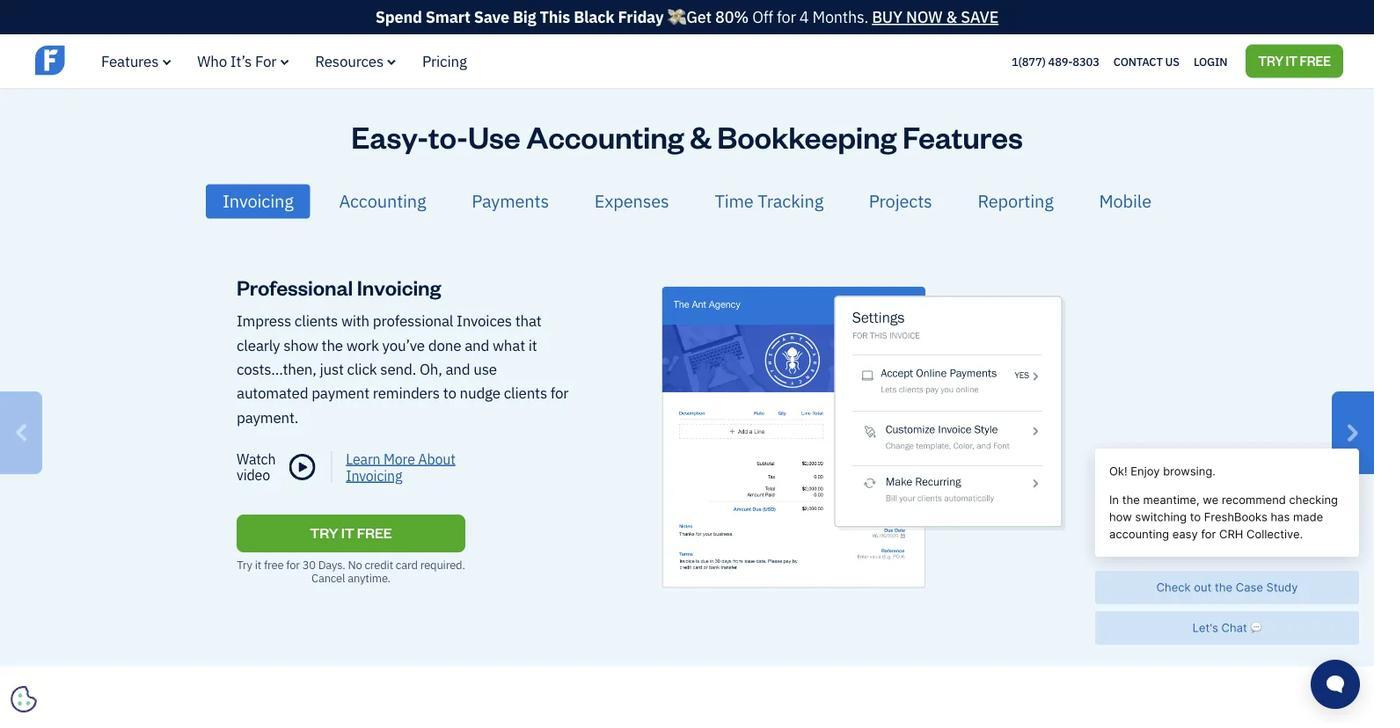 Task type: describe. For each thing, give the bounding box(es) containing it.
save
[[961, 7, 999, 27]]

watch video
[[237, 450, 276, 484]]

accounting link
[[322, 184, 443, 219]]

use
[[474, 359, 497, 379]]

mobile link
[[1082, 184, 1168, 219]]

now
[[906, 7, 943, 27]]

easy-
[[351, 116, 429, 156]]

invoicing link
[[206, 184, 310, 219]]

mobile
[[1099, 190, 1152, 212]]

to-
[[429, 116, 468, 156]]

4
[[800, 7, 809, 27]]

costs…then,
[[237, 359, 316, 379]]

professional
[[237, 273, 353, 300]]

0 horizontal spatial accounting
[[339, 190, 426, 212]]

use
[[468, 116, 520, 156]]

expenses
[[594, 190, 669, 212]]

projects link
[[852, 184, 949, 219]]

payment.
[[237, 407, 298, 427]]

spend smart save big this black friday 💸 get 80% off for 4 months. buy now & save
[[375, 7, 999, 27]]

resources link
[[315, 51, 396, 71]]

for inside impress clients with professional invoices that clearly show the work you've done and what it costs…then, just click send. oh, and use automated payment reminders to nudge clients for payment.
[[551, 383, 569, 403]]

save
[[474, 7, 509, 27]]

clearly
[[237, 335, 280, 354]]

no
[[348, 557, 362, 572]]

impress clients with professional invoices that clearly show the work you've done and what it costs…then, just click send. oh, and use automated payment reminders to nudge clients for payment.
[[237, 311, 569, 427]]

login
[[1194, 54, 1227, 69]]

time tracking link
[[698, 184, 840, 219]]

months.
[[812, 7, 868, 27]]

1(877) 489-8303
[[1012, 54, 1099, 69]]

contact us
[[1114, 54, 1180, 69]]

for
[[255, 51, 276, 71]]

for inside try it free for 30 days. no credit card required. cancel anytime.
[[286, 557, 300, 572]]

smart
[[426, 7, 470, 27]]

1 vertical spatial invoicing
[[357, 273, 441, 300]]

learn more about invoicing
[[346, 449, 455, 485]]

buy
[[872, 7, 903, 27]]

big
[[513, 7, 536, 27]]

489-
[[1048, 54, 1073, 69]]

that
[[515, 311, 542, 330]]

learn more about invoicing link
[[332, 449, 490, 485]]

reporting
[[978, 190, 1054, 212]]

the
[[322, 335, 343, 354]]

it
[[341, 523, 354, 541]]

try it free for 30 days. no credit card required. cancel anytime.
[[237, 557, 465, 585]]

anytime.
[[348, 570, 391, 585]]

to
[[443, 383, 456, 403]]

login link
[[1194, 50, 1227, 73]]

it for try it free for 30 days. no credit card required. cancel anytime.
[[255, 557, 261, 572]]

0 vertical spatial &
[[946, 7, 957, 27]]

0 vertical spatial for
[[777, 7, 796, 27]]

send.
[[380, 359, 416, 379]]

nudge
[[460, 383, 500, 403]]

free
[[264, 557, 284, 572]]

contact
[[1114, 54, 1163, 69]]

get
[[686, 7, 712, 27]]

what
[[493, 335, 525, 354]]

80%
[[715, 7, 749, 27]]

show
[[283, 335, 318, 354]]

cookie consent banner dialog
[[13, 507, 277, 710]]

1(877)
[[1012, 54, 1046, 69]]

it's
[[230, 51, 252, 71]]

click
[[347, 359, 377, 379]]

try it free link
[[237, 515, 465, 552]]

video
[[237, 465, 270, 484]]

us
[[1165, 54, 1180, 69]]

who it's for link
[[197, 51, 289, 71]]

black
[[574, 7, 615, 27]]

free
[[1300, 52, 1331, 69]]

try for try it free
[[1258, 52, 1283, 69]]

who it's for
[[197, 51, 276, 71]]

credit
[[365, 557, 393, 572]]

it for try it free
[[1286, 52, 1298, 69]]



Task type: vqa. For each thing, say whether or not it's contained in the screenshot.
Empower
no



Task type: locate. For each thing, give the bounding box(es) containing it.
off
[[752, 7, 773, 27]]

it
[[1286, 52, 1298, 69], [528, 335, 537, 354], [255, 557, 261, 572]]

reporting link
[[961, 184, 1070, 219]]

contact us link
[[1114, 50, 1180, 73]]

features up reporting in the right of the page
[[903, 116, 1023, 156]]

0 horizontal spatial features
[[101, 51, 159, 71]]

0 horizontal spatial it
[[255, 557, 261, 572]]

accounting
[[526, 116, 684, 156], [339, 190, 426, 212]]

you've
[[382, 335, 425, 354]]

try it free
[[310, 523, 392, 541]]

features link
[[101, 51, 171, 71]]

just
[[320, 359, 344, 379]]

watch
[[237, 450, 276, 468]]

spend
[[375, 7, 422, 27]]

buy now & save link
[[872, 7, 999, 27]]

30
[[302, 557, 316, 572]]

it inside impress clients with professional invoices that clearly show the work you've done and what it costs…then, just click send. oh, and use automated payment reminders to nudge clients for payment.
[[528, 335, 537, 354]]

time
[[715, 190, 754, 212]]

easy-to-use accounting & bookkeeping features
[[351, 116, 1023, 156]]

invoices
[[457, 311, 512, 330]]

clients up show
[[295, 311, 338, 330]]

8303
[[1073, 54, 1099, 69]]

time tracking
[[715, 190, 823, 212]]

1 horizontal spatial accounting
[[526, 116, 684, 156]]

1 vertical spatial &
[[690, 116, 711, 156]]

invoicing inside learn more about invoicing
[[346, 466, 402, 485]]

0 vertical spatial it
[[1286, 52, 1298, 69]]

try it free
[[1258, 52, 1331, 69]]

resources
[[315, 51, 384, 71]]

try it free link
[[1246, 45, 1343, 78]]

1 vertical spatial for
[[551, 383, 569, 403]]

0 horizontal spatial for
[[286, 557, 300, 572]]

1 horizontal spatial try
[[1258, 52, 1283, 69]]

accounting down the easy-
[[339, 190, 426, 212]]

1 horizontal spatial clients
[[504, 383, 547, 403]]

impress
[[237, 311, 291, 330]]

free
[[357, 523, 392, 541]]

1 horizontal spatial it
[[528, 335, 537, 354]]

professional
[[373, 311, 453, 330]]

for right nudge
[[551, 383, 569, 403]]

this
[[540, 7, 570, 27]]

features left who
[[101, 51, 159, 71]]

1 vertical spatial it
[[528, 335, 537, 354]]

0 vertical spatial try
[[1258, 52, 1283, 69]]

1 horizontal spatial &
[[946, 7, 957, 27]]

more
[[384, 449, 415, 468]]

2 vertical spatial for
[[286, 557, 300, 572]]

cookie preferences image
[[11, 686, 37, 713]]

projects
[[869, 190, 932, 212]]

tracking
[[758, 190, 823, 212]]

with
[[341, 311, 370, 330]]

💸
[[667, 7, 683, 27]]

pricing link
[[422, 51, 467, 71]]

2 vertical spatial it
[[255, 557, 261, 572]]

for left '30' in the bottom of the page
[[286, 557, 300, 572]]

1 vertical spatial accounting
[[339, 190, 426, 212]]

0 vertical spatial and
[[465, 335, 489, 354]]

2 horizontal spatial it
[[1286, 52, 1298, 69]]

1 vertical spatial clients
[[504, 383, 547, 403]]

0 vertical spatial clients
[[295, 311, 338, 330]]

required.
[[420, 557, 465, 572]]

try for try it free for 30 days. no credit card required. cancel anytime.
[[237, 557, 252, 572]]

and up to
[[446, 359, 470, 379]]

2 horizontal spatial for
[[777, 7, 796, 27]]

who
[[197, 51, 227, 71]]

and
[[465, 335, 489, 354], [446, 359, 470, 379]]

features
[[101, 51, 159, 71], [903, 116, 1023, 156]]

2 vertical spatial invoicing
[[346, 466, 402, 485]]

it inside try it free for 30 days. no credit card required. cancel anytime.
[[255, 557, 261, 572]]

0 vertical spatial accounting
[[526, 116, 684, 156]]

oh,
[[420, 359, 442, 379]]

freshbooks logo image
[[35, 44, 172, 77]]

pricing
[[422, 51, 467, 71]]

days.
[[318, 557, 345, 572]]

invoicing
[[223, 190, 294, 212], [357, 273, 441, 300], [346, 466, 402, 485]]

reminders
[[373, 383, 440, 403]]

0 horizontal spatial try
[[237, 557, 252, 572]]

and down the invoices at the top of page
[[465, 335, 489, 354]]

try
[[1258, 52, 1283, 69], [237, 557, 252, 572]]

payment
[[312, 383, 369, 403]]

automated
[[237, 383, 308, 403]]

0 vertical spatial invoicing
[[223, 190, 294, 212]]

card
[[396, 557, 418, 572]]

&
[[946, 7, 957, 27], [690, 116, 711, 156]]

payments
[[472, 190, 549, 212]]

1 vertical spatial and
[[446, 359, 470, 379]]

1 horizontal spatial for
[[551, 383, 569, 403]]

work
[[346, 335, 379, 354]]

about
[[418, 449, 455, 468]]

1(877) 489-8303 link
[[1012, 54, 1099, 69]]

accounting up expenses
[[526, 116, 684, 156]]

expenses link
[[578, 184, 686, 219]]

try
[[310, 523, 338, 541]]

1 vertical spatial features
[[903, 116, 1023, 156]]

professional invoicing
[[237, 273, 441, 300]]

clients right nudge
[[504, 383, 547, 403]]

0 horizontal spatial &
[[690, 116, 711, 156]]

try inside try it free for 30 days. no credit card required. cancel anytime.
[[237, 557, 252, 572]]

cancel
[[311, 570, 345, 585]]

payments link
[[455, 184, 566, 219]]

for
[[777, 7, 796, 27], [551, 383, 569, 403], [286, 557, 300, 572]]

0 horizontal spatial clients
[[295, 311, 338, 330]]

learn
[[346, 449, 380, 468]]

done
[[428, 335, 461, 354]]

friday
[[618, 7, 664, 27]]

bookkeeping
[[717, 116, 897, 156]]

1 horizontal spatial features
[[903, 116, 1023, 156]]

for left 4
[[777, 7, 796, 27]]

1 vertical spatial try
[[237, 557, 252, 572]]

0 vertical spatial features
[[101, 51, 159, 71]]



